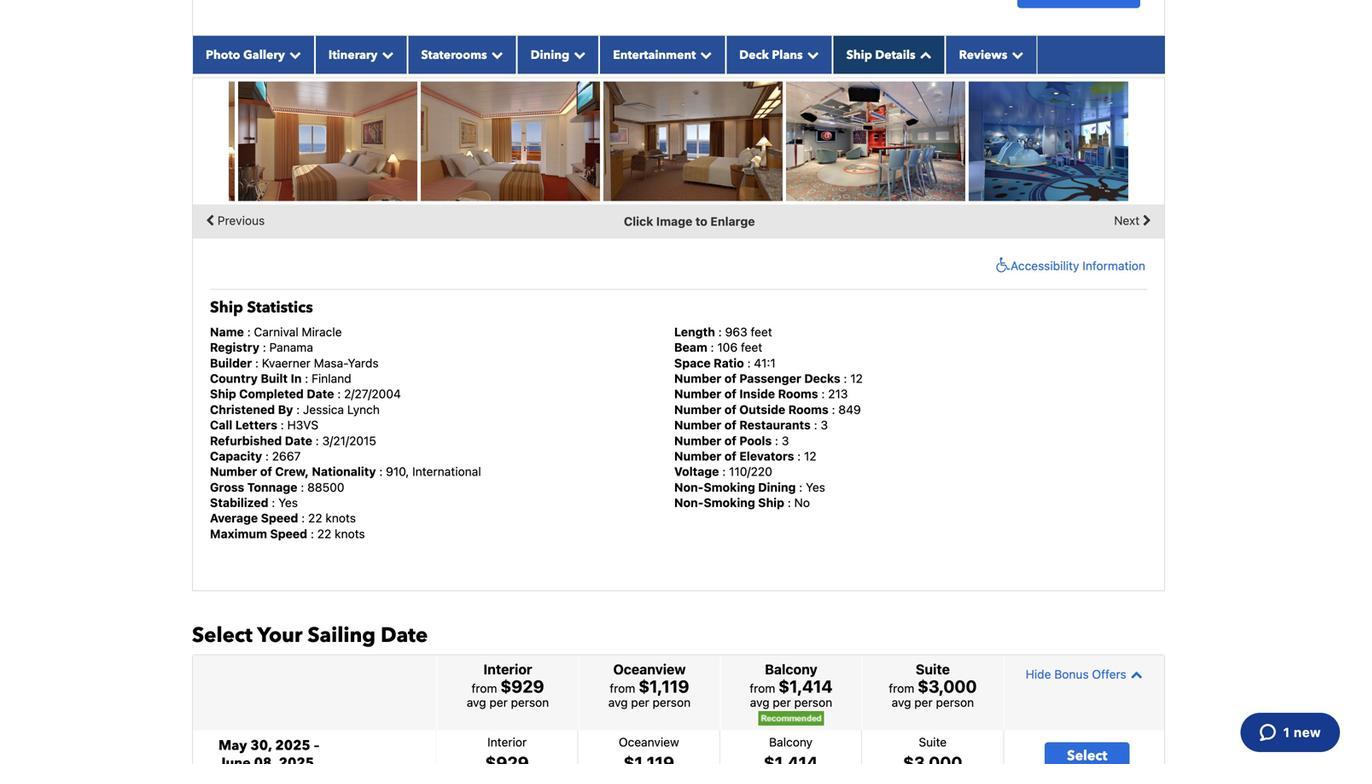 Task type: describe. For each thing, give the bounding box(es) containing it.
2667
[[272, 449, 301, 463]]

accessibility information link
[[993, 257, 1146, 274]]

wheelchair image
[[993, 257, 1011, 274]]

interior for interior from $929 avg per person
[[484, 661, 533, 678]]

910,
[[386, 465, 409, 479]]

oceanview for oceanview
[[619, 735, 680, 749]]

entertainment button
[[600, 36, 726, 74]]

chevron down image for dining
[[570, 49, 586, 60]]

builder
[[210, 356, 252, 370]]

refurbished
[[210, 434, 282, 448]]

entertainment
[[613, 47, 696, 63]]

previous
[[214, 213, 265, 227]]

oceanview from $1,119 avg per person
[[609, 661, 691, 710]]

per for $3,000
[[915, 695, 933, 710]]

chevron down image for photo gallery
[[285, 49, 301, 60]]

1 non- from the top
[[675, 480, 704, 494]]

click
[[624, 214, 654, 228]]

of down ratio
[[725, 372, 737, 386]]

miracle
[[302, 325, 342, 339]]

voltage
[[675, 465, 720, 479]]

offers
[[1093, 667, 1127, 681]]

elevators
[[740, 449, 795, 463]]

international
[[413, 465, 481, 479]]

staterooms
[[421, 47, 487, 63]]

1 smoking from the top
[[704, 480, 756, 494]]

restaurants
[[740, 418, 811, 432]]

previous link
[[202, 208, 265, 233]]

dining inside length : 963 feet beam : 106 feet space ratio : 41:1 number of passenger decks : 12 number of inside rooms : 213 number of outside rooms : 849 number of restaurants : 3 number of pools : 3 number of elevators : 12 voltage : 110/220 non-smoking dining : yes non-smoking ship : no
[[759, 480, 796, 494]]

accessibility
[[1011, 259, 1080, 273]]

1 vertical spatial 22
[[317, 527, 332, 541]]

in
[[291, 372, 302, 386]]

person for $1,119
[[653, 695, 691, 710]]

1 vertical spatial speed
[[270, 527, 308, 541]]

h3vs
[[287, 418, 319, 432]]

interior from $929 avg per person
[[467, 661, 549, 710]]

inside
[[740, 387, 776, 401]]

capacity
[[210, 449, 262, 463]]

passenger
[[740, 372, 802, 386]]

your
[[257, 622, 303, 650]]

ship up name
[[210, 297, 243, 318]]

suite for suite from $3,000 avg per person
[[916, 661, 951, 678]]

ship inside length : 963 feet beam : 106 feet space ratio : 41:1 number of passenger decks : 12 number of inside rooms : 213 number of outside rooms : 849 number of restaurants : 3 number of pools : 3 number of elevators : 12 voltage : 110/220 non-smoking dining : yes non-smoking ship : no
[[759, 496, 785, 510]]

person for $3,000
[[937, 695, 975, 710]]

per for $1,119
[[631, 695, 650, 710]]

avg for $1,414
[[750, 695, 770, 710]]

country
[[210, 372, 258, 386]]

2/27/2004
[[344, 387, 401, 401]]

by
[[278, 403, 293, 417]]

110/220
[[729, 465, 773, 479]]

213
[[829, 387, 849, 401]]

avg for $929
[[467, 695, 486, 710]]

ship details button
[[833, 36, 946, 74]]

masa-
[[314, 356, 348, 370]]

club o2 image
[[787, 81, 966, 201]]

built
[[261, 372, 288, 386]]

kvaerner
[[262, 356, 311, 370]]

per for $929
[[490, 695, 508, 710]]

no
[[795, 496, 810, 510]]

ship details
[[847, 47, 916, 63]]

jessica
[[303, 403, 344, 417]]

per for $1,414
[[773, 695, 792, 710]]

may 30, 2025 –
[[219, 736, 320, 755]]

next
[[1115, 213, 1144, 227]]

suite from $3,000 avg per person
[[889, 661, 978, 710]]

yards
[[348, 356, 379, 370]]

length : 963 feet beam : 106 feet space ratio : 41:1 number of passenger decks : 12 number of inside rooms : 213 number of outside rooms : 849 number of restaurants : 3 number of pools : 3 number of elevators : 12 voltage : 110/220 non-smoking dining : yes non-smoking ship : no
[[675, 325, 863, 510]]

0 vertical spatial date
[[307, 387, 334, 401]]

88500
[[308, 480, 345, 494]]

hide bonus offers link
[[1009, 660, 1161, 689]]

of left restaurants
[[725, 418, 737, 432]]

stabilized
[[210, 496, 269, 510]]

1 vertical spatial feet
[[741, 340, 763, 355]]

maximum
[[210, 527, 267, 541]]

finland
[[312, 372, 352, 386]]

suite for suite
[[919, 735, 947, 749]]

chevron up image
[[1127, 669, 1143, 681]]

to
[[696, 214, 708, 228]]

hide bonus offers
[[1026, 667, 1127, 681]]

next link
[[1115, 208, 1156, 233]]

from for $1,119
[[610, 681, 636, 695]]

963
[[726, 325, 748, 339]]

from for $3,000
[[889, 681, 915, 695]]

suite image
[[604, 81, 783, 201]]

2 smoking from the top
[[704, 496, 756, 510]]

photo gallery button
[[192, 36, 315, 74]]

enlarge
[[711, 214, 755, 228]]

0 vertical spatial knots
[[326, 511, 356, 525]]

photo gallery image thumbnails navigation
[[193, 204, 1165, 239]]

0 horizontal spatial 3
[[782, 434, 790, 448]]

length
[[675, 325, 716, 339]]

of left inside
[[725, 387, 737, 401]]

christened
[[210, 403, 275, 417]]

2 non- from the top
[[675, 496, 704, 510]]

0 vertical spatial rooms
[[779, 387, 819, 401]]

space
[[675, 356, 711, 370]]

ship down country
[[210, 387, 236, 401]]

$1,414
[[779, 676, 833, 696]]

106
[[718, 340, 738, 355]]

yes inside ship statistics name : carnival miracle registry : panama builder : kvaerner masa-yards country built in : finland ship completed date : 2/27/2004 christened by : jessica lynch call letters : h3vs refurbished date : 3/21/2015 capacity : 2667 number of crew, nationality : 910, international gross tonnage : 88500 stabilized : yes average speed : 22 knots maximum speed : 22 knots
[[279, 496, 298, 510]]

carnival
[[254, 325, 299, 339]]

beam
[[675, 340, 708, 355]]

chevron down image for itinerary
[[378, 49, 394, 60]]

chevron down image for entertainment
[[696, 49, 713, 60]]

$3,000
[[918, 676, 978, 696]]

call
[[210, 418, 233, 432]]

dining inside dropdown button
[[531, 47, 570, 63]]

itinerary button
[[315, 36, 408, 74]]

sailing
[[308, 622, 376, 650]]

chevron down image for staterooms
[[487, 49, 504, 60]]

plans
[[772, 47, 803, 63]]

of inside ship statistics name : carnival miracle registry : panama builder : kvaerner masa-yards country built in : finland ship completed date : 2/27/2004 christened by : jessica lynch call letters : h3vs refurbished date : 3/21/2015 capacity : 2667 number of crew, nationality : 910, international gross tonnage : 88500 stabilized : yes average speed : 22 knots maximum speed : 22 knots
[[260, 465, 272, 479]]

1 vertical spatial date
[[285, 434, 313, 448]]

staterooms button
[[408, 36, 517, 74]]

deck plans
[[740, 47, 803, 63]]

nationality
[[312, 465, 376, 479]]

chevron left image
[[206, 208, 214, 233]]

gross
[[210, 480, 244, 494]]

panama
[[270, 340, 313, 355]]



Task type: locate. For each thing, give the bounding box(es) containing it.
feet up 41:1
[[741, 340, 763, 355]]

balcony for balcony
[[770, 735, 813, 749]]

4 from from the left
[[889, 681, 915, 695]]

avg left $929
[[467, 695, 486, 710]]

date up jessica
[[307, 387, 334, 401]]

from inside suite from $3,000 avg per person
[[889, 681, 915, 695]]

balcony for balcony from $1,414 avg per person
[[765, 661, 818, 678]]

avg left $3,000
[[892, 695, 912, 710]]

from left $1,119
[[610, 681, 636, 695]]

chevron down image inside entertainment dropdown button
[[696, 49, 713, 60]]

statistics
[[247, 297, 313, 318]]

3 down decks
[[821, 418, 829, 432]]

may
[[219, 736, 247, 755]]

1 chevron down image from the left
[[378, 49, 394, 60]]

$1,119
[[639, 676, 690, 696]]

select your sailing date
[[192, 622, 428, 650]]

1 horizontal spatial 3
[[821, 418, 829, 432]]

0 vertical spatial yes
[[806, 480, 826, 494]]

date down h3vs
[[285, 434, 313, 448]]

person
[[511, 695, 549, 710], [653, 695, 691, 710], [795, 695, 833, 710], [937, 695, 975, 710]]

registry
[[210, 340, 260, 355]]

of up 110/220
[[725, 449, 737, 463]]

12
[[851, 372, 863, 386], [805, 449, 817, 463]]

name
[[210, 325, 244, 339]]

photo gallery
[[206, 47, 285, 63]]

date
[[307, 387, 334, 401], [285, 434, 313, 448], [381, 622, 428, 650]]

chevron right image
[[1144, 208, 1152, 233]]

of up tonnage
[[260, 465, 272, 479]]

1 from from the left
[[472, 681, 497, 695]]

chevron down image right deck at the top right of the page
[[803, 49, 820, 60]]

0 vertical spatial dining
[[531, 47, 570, 63]]

pools
[[740, 434, 772, 448]]

per inside 'oceanview from $1,119 avg per person'
[[631, 695, 650, 710]]

1 vertical spatial smoking
[[704, 496, 756, 510]]

avg inside 'oceanview from $1,119 avg per person'
[[609, 695, 628, 710]]

person for $929
[[511, 695, 549, 710]]

camp ocean: penguins image
[[969, 81, 1149, 201]]

yes
[[806, 480, 826, 494], [279, 496, 298, 510]]

hide
[[1026, 667, 1052, 681]]

per inside balcony from $1,414 avg per person
[[773, 695, 792, 710]]

avg for $3,000
[[892, 695, 912, 710]]

0 horizontal spatial dining
[[531, 47, 570, 63]]

interior for interior
[[488, 735, 527, 749]]

from inside balcony from $1,414 avg per person
[[750, 681, 776, 695]]

ship left no
[[759, 496, 785, 510]]

0 vertical spatial suite
[[916, 661, 951, 678]]

number
[[675, 372, 722, 386], [675, 387, 722, 401], [675, 403, 722, 417], [675, 418, 722, 432], [675, 434, 722, 448], [675, 449, 722, 463], [210, 465, 257, 479]]

of left pools
[[725, 434, 737, 448]]

1 vertical spatial dining
[[759, 480, 796, 494]]

1 vertical spatial interior
[[488, 735, 527, 749]]

3
[[821, 418, 829, 432], [782, 434, 790, 448]]

avg inside suite from $3,000 avg per person
[[892, 695, 912, 710]]

1 vertical spatial knots
[[335, 527, 365, 541]]

3 down restaurants
[[782, 434, 790, 448]]

1 person from the left
[[511, 695, 549, 710]]

recommended image
[[759, 711, 825, 726]]

1 chevron down image from the left
[[285, 49, 301, 60]]

select your sailing date main content
[[0, 0, 1174, 764]]

1 horizontal spatial 12
[[851, 372, 863, 386]]

balcony up recommended image
[[765, 661, 818, 678]]

suite
[[916, 661, 951, 678], [919, 735, 947, 749]]

smoking
[[704, 480, 756, 494], [704, 496, 756, 510]]

–
[[314, 736, 320, 755]]

chevron down image
[[378, 49, 394, 60], [487, 49, 504, 60], [803, 49, 820, 60]]

reviews
[[960, 47, 1008, 63]]

3 chevron down image from the left
[[696, 49, 713, 60]]

2 avg from the left
[[609, 695, 628, 710]]

3 avg from the left
[[750, 695, 770, 710]]

balcony down recommended image
[[770, 735, 813, 749]]

0 horizontal spatial 12
[[805, 449, 817, 463]]

chevron down image
[[285, 49, 301, 60], [570, 49, 586, 60], [696, 49, 713, 60], [1008, 49, 1024, 60]]

ship left 'details'
[[847, 47, 873, 63]]

3 per from the left
[[773, 695, 792, 710]]

avg
[[467, 695, 486, 710], [609, 695, 628, 710], [750, 695, 770, 710], [892, 695, 912, 710]]

per
[[490, 695, 508, 710], [631, 695, 650, 710], [773, 695, 792, 710], [915, 695, 933, 710]]

0 vertical spatial balcony
[[765, 661, 818, 678]]

person inside the interior from $929 avg per person
[[511, 695, 549, 710]]

chevron down image left dining dropdown button
[[487, 49, 504, 60]]

per inside the interior from $929 avg per person
[[490, 695, 508, 710]]

select
[[192, 622, 253, 650]]

yes inside length : 963 feet beam : 106 feet space ratio : 41:1 number of passenger decks : 12 number of inside rooms : 213 number of outside rooms : 849 number of restaurants : 3 number of pools : 3 number of elevators : 12 voltage : 110/220 non-smoking dining : yes non-smoking ship : no
[[806, 480, 826, 494]]

2 chevron down image from the left
[[570, 49, 586, 60]]

3 chevron down image from the left
[[803, 49, 820, 60]]

4 person from the left
[[937, 695, 975, 710]]

from inside 'oceanview from $1,119 avg per person'
[[610, 681, 636, 695]]

4 avg from the left
[[892, 695, 912, 710]]

avg inside the interior from $929 avg per person
[[467, 695, 486, 710]]

1 vertical spatial 12
[[805, 449, 817, 463]]

suite inside suite from $3,000 avg per person
[[916, 661, 951, 678]]

oceanview image
[[238, 81, 418, 201]]

image
[[657, 214, 693, 228]]

:
[[247, 325, 251, 339], [719, 325, 722, 339], [263, 340, 266, 355], [711, 340, 715, 355], [255, 356, 259, 370], [748, 356, 751, 370], [305, 372, 309, 386], [844, 372, 848, 386], [338, 387, 341, 401], [822, 387, 825, 401], [297, 403, 300, 417], [832, 403, 836, 417], [281, 418, 284, 432], [815, 418, 818, 432], [316, 434, 319, 448], [775, 434, 779, 448], [266, 449, 269, 463], [798, 449, 801, 463], [379, 465, 383, 479], [723, 465, 726, 479], [301, 480, 304, 494], [800, 480, 803, 494], [272, 496, 275, 510], [788, 496, 792, 510], [302, 511, 305, 525], [311, 527, 314, 541]]

balcony inside balcony from $1,414 avg per person
[[765, 661, 818, 678]]

speed
[[261, 511, 298, 525], [270, 527, 308, 541]]

person inside suite from $3,000 avg per person
[[937, 695, 975, 710]]

2 horizontal spatial chevron down image
[[803, 49, 820, 60]]

completed
[[239, 387, 304, 401]]

1 avg from the left
[[467, 695, 486, 710]]

ship inside dropdown button
[[847, 47, 873, 63]]

chevron down image for reviews
[[1008, 49, 1024, 60]]

feet right 963
[[751, 325, 773, 339]]

interior
[[484, 661, 533, 678], [488, 735, 527, 749]]

41:1
[[754, 356, 776, 370]]

date right the sailing
[[381, 622, 428, 650]]

chevron down image left staterooms
[[378, 49, 394, 60]]

$929
[[501, 676, 544, 696]]

0 vertical spatial 12
[[851, 372, 863, 386]]

avg inside balcony from $1,414 avg per person
[[750, 695, 770, 710]]

2 per from the left
[[631, 695, 650, 710]]

3 person from the left
[[795, 695, 833, 710]]

12 up 849 on the bottom right
[[851, 372, 863, 386]]

person inside 'oceanview from $1,119 avg per person'
[[653, 695, 691, 710]]

details
[[876, 47, 916, 63]]

balcony
[[765, 661, 818, 678], [770, 735, 813, 749]]

2 from from the left
[[610, 681, 636, 695]]

0 vertical spatial feet
[[751, 325, 773, 339]]

1 per from the left
[[490, 695, 508, 710]]

avg left $1,119
[[609, 695, 628, 710]]

from inside the interior from $929 avg per person
[[472, 681, 497, 695]]

chevron down image for deck plans
[[803, 49, 820, 60]]

chevron down image inside "photo gallery" dropdown button
[[285, 49, 301, 60]]

0 vertical spatial speed
[[261, 511, 298, 525]]

yes down tonnage
[[279, 496, 298, 510]]

photo
[[206, 47, 240, 63]]

0 vertical spatial oceanview
[[614, 661, 686, 678]]

1 vertical spatial 3
[[782, 434, 790, 448]]

from left $3,000
[[889, 681, 915, 695]]

chevron down image inside itinerary dropdown button
[[378, 49, 394, 60]]

chevron up image
[[916, 49, 932, 60]]

0 vertical spatial smoking
[[704, 480, 756, 494]]

30,
[[251, 736, 272, 755]]

from for $1,414
[[750, 681, 776, 695]]

rooms down decks
[[779, 387, 819, 401]]

itinerary
[[329, 47, 378, 63]]

interior inside the interior from $929 avg per person
[[484, 661, 533, 678]]

from left $929
[[472, 681, 497, 695]]

4 per from the left
[[915, 695, 933, 710]]

0 horizontal spatial yes
[[279, 496, 298, 510]]

of left outside
[[725, 403, 737, 417]]

yes up no
[[806, 480, 826, 494]]

avg up recommended image
[[750, 695, 770, 710]]

1 horizontal spatial dining
[[759, 480, 796, 494]]

feet
[[751, 325, 773, 339], [741, 340, 763, 355]]

from up recommended image
[[750, 681, 776, 695]]

oceanview for oceanview from $1,119 avg per person
[[614, 661, 686, 678]]

1 vertical spatial suite
[[919, 735, 947, 749]]

2 chevron down image from the left
[[487, 49, 504, 60]]

2025
[[275, 736, 311, 755]]

1 vertical spatial rooms
[[789, 403, 829, 417]]

gallery
[[243, 47, 285, 63]]

information
[[1083, 259, 1146, 273]]

0 vertical spatial interior
[[484, 661, 533, 678]]

oceanview inside 'oceanview from $1,119 avg per person'
[[614, 661, 686, 678]]

crew,
[[275, 465, 309, 479]]

click image to enlarge
[[624, 214, 755, 228]]

decks
[[805, 372, 841, 386]]

number inside ship statistics name : carnival miracle registry : panama builder : kvaerner masa-yards country built in : finland ship completed date : 2/27/2004 christened by : jessica lynch call letters : h3vs refurbished date : 3/21/2015 capacity : 2667 number of crew, nationality : 910, international gross tonnage : 88500 stabilized : yes average speed : 22 knots maximum speed : 22 knots
[[210, 465, 257, 479]]

interior image
[[56, 81, 235, 201]]

1 vertical spatial non-
[[675, 496, 704, 510]]

0 vertical spatial 3
[[821, 418, 829, 432]]

0 vertical spatial 22
[[308, 511, 322, 525]]

person for $1,414
[[795, 695, 833, 710]]

1 horizontal spatial chevron down image
[[487, 49, 504, 60]]

ratio
[[714, 356, 745, 370]]

chevron down image inside staterooms dropdown button
[[487, 49, 504, 60]]

tonnage
[[247, 480, 298, 494]]

1 vertical spatial balcony
[[770, 735, 813, 749]]

per inside suite from $3,000 avg per person
[[915, 695, 933, 710]]

rooms down 213
[[789, 403, 829, 417]]

from for $929
[[472, 681, 497, 695]]

chevron down image inside dining dropdown button
[[570, 49, 586, 60]]

non-
[[675, 480, 704, 494], [675, 496, 704, 510]]

849
[[839, 403, 862, 417]]

avg for $1,119
[[609, 695, 628, 710]]

0 vertical spatial non-
[[675, 480, 704, 494]]

0 horizontal spatial chevron down image
[[378, 49, 394, 60]]

of
[[725, 372, 737, 386], [725, 387, 737, 401], [725, 403, 737, 417], [725, 418, 737, 432], [725, 434, 737, 448], [725, 449, 737, 463], [260, 465, 272, 479]]

2 person from the left
[[653, 695, 691, 710]]

accessibility information
[[1011, 259, 1146, 273]]

chevron down image inside the reviews dropdown button
[[1008, 49, 1024, 60]]

average
[[210, 511, 258, 525]]

balcony image
[[421, 81, 600, 201]]

deck
[[740, 47, 769, 63]]

2 vertical spatial date
[[381, 622, 428, 650]]

1 vertical spatial oceanview
[[619, 735, 680, 749]]

reviews button
[[946, 36, 1038, 74]]

1 vertical spatial yes
[[279, 496, 298, 510]]

4 chevron down image from the left
[[1008, 49, 1024, 60]]

oceanview
[[614, 661, 686, 678], [619, 735, 680, 749]]

1 horizontal spatial yes
[[806, 480, 826, 494]]

letters
[[236, 418, 278, 432]]

12 right elevators
[[805, 449, 817, 463]]

person inside balcony from $1,414 avg per person
[[795, 695, 833, 710]]

3 from from the left
[[750, 681, 776, 695]]

balcony from $1,414 avg per person
[[750, 661, 833, 710]]

chevron down image inside deck plans dropdown button
[[803, 49, 820, 60]]

dining button
[[517, 36, 600, 74]]



Task type: vqa. For each thing, say whether or not it's contained in the screenshot.
Costa Cruises
no



